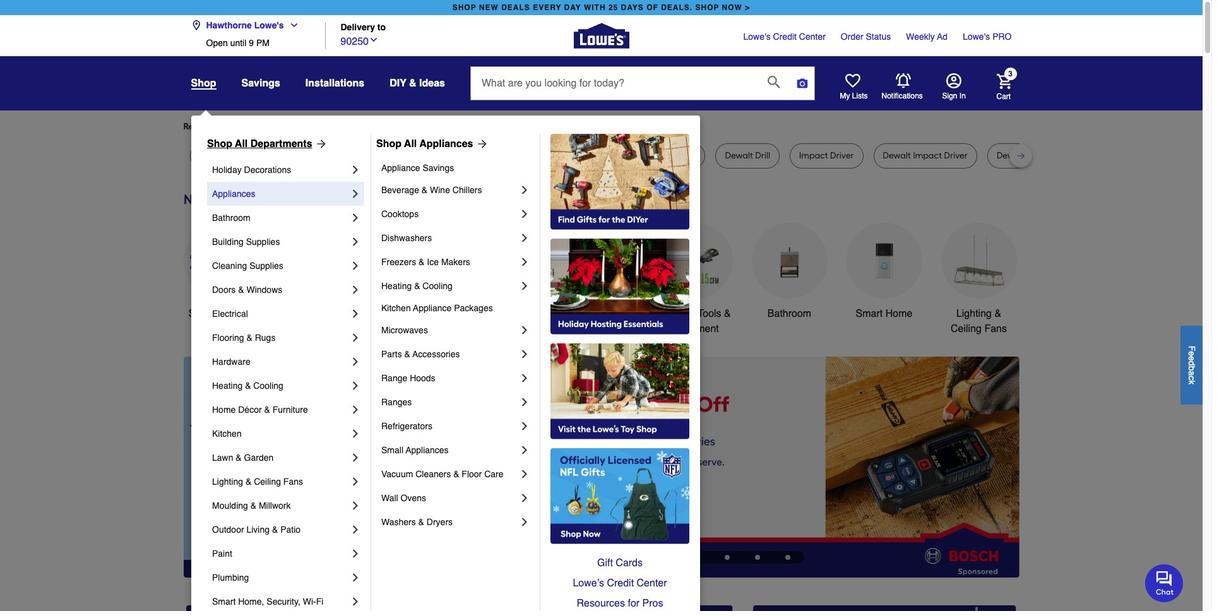 Task type: describe. For each thing, give the bounding box(es) containing it.
impact driver bit
[[503, 150, 570, 161]]

heating & cooling for "heating & cooling" link corresponding to chevron right image associated with heating & cooling
[[212, 381, 283, 391]]

deals
[[228, 308, 254, 320]]

resources for pros
[[577, 598, 663, 609]]

k
[[1187, 380, 1197, 384]]

9
[[249, 38, 254, 48]]

dewalt for dewalt tool
[[256, 150, 285, 161]]

3 bit from the left
[[560, 150, 570, 161]]

dishwashers
[[381, 233, 432, 243]]

Search Query text field
[[471, 67, 758, 100]]

3 driver from the left
[[944, 150, 968, 161]]

gift cards
[[597, 558, 643, 569]]

shop for shop all deals
[[188, 308, 212, 320]]

arrow right image inside shop all appliances link
[[473, 138, 488, 150]]

chevron right image for parts & accessories
[[518, 348, 531, 361]]

order status link
[[841, 30, 891, 43]]

my lists
[[840, 92, 868, 100]]

sign in button
[[943, 73, 966, 101]]

dewalt for dewalt drill bit
[[332, 150, 360, 161]]

moulding & millwork
[[212, 501, 291, 511]]

hoods
[[410, 373, 436, 383]]

chevron right image for lighting & ceiling fans
[[349, 476, 362, 488]]

holiday decorations
[[212, 165, 291, 175]]

0 horizontal spatial lighting
[[212, 477, 243, 487]]

ovens
[[401, 493, 426, 503]]

vacuum cleaners & floor care
[[381, 469, 504, 479]]

more suggestions for you
[[323, 121, 425, 132]]

0 vertical spatial bathroom
[[212, 213, 251, 223]]

impact driver
[[800, 150, 854, 161]]

chevron right image for small appliances
[[518, 444, 531, 457]]

chevron right image for hardware
[[349, 356, 362, 368]]

2 set from the left
[[629, 150, 642, 161]]

outdoor living & patio link
[[212, 518, 349, 542]]

to
[[378, 22, 386, 32]]

for for searches
[[285, 121, 296, 132]]

up to 30 percent off select grills and accessories. image
[[753, 605, 1017, 611]]

cart
[[997, 92, 1011, 101]]

recommended searches for you
[[183, 121, 313, 132]]

1 horizontal spatial savings
[[423, 163, 454, 173]]

departments
[[251, 138, 312, 150]]

washers & dryers
[[381, 517, 453, 527]]

2 e from the top
[[1187, 356, 1197, 361]]

chevron right image for electrical
[[349, 308, 362, 320]]

1 horizontal spatial home
[[886, 308, 913, 320]]

90250 button
[[341, 33, 379, 49]]

tools inside outdoor tools & equipment
[[698, 308, 722, 320]]

wall
[[381, 493, 398, 503]]

lowe's pro link
[[963, 30, 1012, 43]]

smart for smart home
[[856, 308, 883, 320]]

chevron right image for doors & windows
[[349, 284, 362, 296]]

chevron right image for wall ovens
[[518, 492, 531, 505]]

c
[[1187, 376, 1197, 380]]

refrigerators
[[381, 421, 433, 431]]

home décor & furniture
[[212, 405, 308, 415]]

0 vertical spatial appliance
[[381, 163, 420, 173]]

shop for shop all appliances
[[376, 138, 402, 150]]

kitchen appliance packages
[[381, 303, 493, 313]]

ice
[[427, 257, 439, 267]]

smart home, security, wi-fi link
[[212, 590, 349, 611]]

chevron right image for range hoods
[[518, 372, 531, 385]]

shop all deals
[[188, 308, 254, 320]]

chevron right image for home décor & furniture
[[349, 404, 362, 416]]

center for lowe's credit center
[[637, 578, 667, 589]]

hawthorne lowe's
[[206, 20, 284, 30]]

vacuum cleaners & floor care link
[[381, 462, 518, 486]]

chevron right image for refrigerators
[[518, 420, 531, 433]]

find gifts for the diyer. image
[[551, 134, 690, 230]]

0 horizontal spatial lighting & ceiling fans link
[[212, 470, 349, 494]]

wine
[[430, 185, 450, 195]]

scroll to item #3 image
[[712, 555, 743, 560]]

1 vertical spatial bathroom
[[768, 308, 812, 320]]

0 vertical spatial appliances
[[420, 138, 473, 150]]

beverage
[[381, 185, 419, 195]]

chevron right image for building supplies
[[349, 236, 362, 248]]

up to 35 percent off select small appliances. image
[[470, 605, 733, 611]]

kitchen link
[[212, 422, 349, 446]]

chevron right image for cleaning supplies
[[349, 260, 362, 272]]

chevron right image for kitchen
[[349, 428, 362, 440]]

doors & windows link
[[212, 278, 349, 302]]

deals
[[502, 3, 530, 12]]

appliance savings link
[[381, 158, 531, 178]]

0 vertical spatial savings
[[242, 78, 280, 89]]

shop for shop all departments
[[207, 138, 232, 150]]

all for appliances
[[404, 138, 417, 150]]

outdoor for outdoor living & patio
[[212, 525, 244, 535]]

arrow left image
[[418, 467, 431, 480]]

outdoor for outdoor tools & equipment
[[659, 308, 695, 320]]

lowe's home improvement logo image
[[574, 8, 629, 63]]

lawn & garden link
[[212, 446, 349, 470]]

cleaners
[[416, 469, 451, 479]]

doors & windows
[[212, 285, 282, 295]]

credit for lowe's
[[607, 578, 634, 589]]

0 horizontal spatial lighting & ceiling fans
[[212, 477, 303, 487]]

chevron right image for dishwashers
[[518, 232, 531, 244]]

0 vertical spatial ceiling
[[951, 323, 982, 335]]

heating & cooling link for chevron right icon for heating & cooling
[[381, 274, 518, 298]]

drill for dewalt drill bit
[[362, 150, 377, 161]]

credit for lowe's
[[773, 32, 797, 42]]

holiday decorations link
[[212, 158, 349, 182]]

wall ovens
[[381, 493, 426, 503]]

cleaning supplies link
[[212, 254, 349, 278]]

bit set
[[671, 150, 696, 161]]

lowe's home improvement account image
[[946, 73, 961, 88]]

outdoor tools & equipment link
[[657, 223, 733, 337]]

care
[[484, 469, 504, 479]]

heating & cooling link for chevron right image associated with heating & cooling
[[212, 374, 349, 398]]

microwaves link
[[381, 318, 518, 342]]

chevron right image for paint
[[349, 548, 362, 560]]

building supplies
[[212, 237, 280, 247]]

hawthorne lowe's button
[[191, 13, 304, 38]]

parts & accessories link
[[381, 342, 518, 366]]

notifications
[[882, 91, 923, 100]]

2 vertical spatial appliances
[[406, 445, 449, 455]]

1 e from the top
[[1187, 351, 1197, 356]]

& inside outdoor tools & equipment
[[724, 308, 731, 320]]

weekly ad
[[906, 32, 948, 42]]

with
[[584, 3, 606, 12]]

plumbing link
[[212, 566, 349, 590]]

appliance savings
[[381, 163, 454, 173]]

plumbing
[[212, 573, 249, 583]]

impact for impact driver bit
[[503, 150, 532, 161]]

1 tools from the left
[[399, 308, 423, 320]]

day
[[564, 3, 581, 12]]

building supplies link
[[212, 230, 349, 254]]

arrow right image
[[312, 138, 327, 150]]

for for suggestions
[[397, 121, 409, 132]]

accessories
[[413, 349, 460, 359]]

4 bit from the left
[[616, 150, 627, 161]]

my lists link
[[840, 73, 868, 101]]

smart for smart home, security, wi-fi
[[212, 597, 236, 607]]

all for deals
[[215, 308, 226, 320]]

parts
[[381, 349, 402, 359]]

until
[[230, 38, 246, 48]]

patio
[[281, 525, 301, 535]]

living
[[247, 525, 270, 535]]

scroll to item #2 element
[[680, 554, 712, 561]]

chevron right image for moulding & millwork
[[349, 500, 362, 512]]

f e e d b a c k button
[[1181, 326, 1203, 405]]

lowe's
[[573, 578, 604, 589]]

lowe's for lowe's credit center
[[744, 32, 771, 42]]

5 bit from the left
[[671, 150, 681, 161]]

dewalt for dewalt drill bit set
[[997, 150, 1025, 161]]

0 horizontal spatial ceiling
[[254, 477, 281, 487]]

chevron right image for heating & cooling
[[349, 380, 362, 392]]

freezers
[[381, 257, 416, 267]]

chevron right image for lawn & garden
[[349, 452, 362, 464]]

searches
[[246, 121, 283, 132]]

heating & cooling for chevron right icon for heating & cooling "heating & cooling" link
[[381, 281, 453, 291]]

gift cards link
[[551, 553, 690, 573]]

new
[[479, 3, 499, 12]]

lawn
[[212, 453, 233, 463]]

you for more suggestions for you
[[411, 121, 425, 132]]

you for recommended searches for you
[[298, 121, 313, 132]]

décor
[[238, 405, 262, 415]]

driver for impact driver
[[831, 150, 854, 161]]

0 horizontal spatial home
[[212, 405, 236, 415]]

& inside button
[[409, 78, 417, 89]]

cooling for chevron right icon for heating & cooling
[[423, 281, 453, 291]]

pm
[[256, 38, 270, 48]]

0 horizontal spatial bathroom link
[[212, 206, 349, 230]]

makers
[[441, 257, 470, 267]]

supplies for building supplies
[[246, 237, 280, 247]]

shop all deals link
[[183, 223, 259, 321]]

0 vertical spatial fans
[[985, 323, 1007, 335]]

decorations for christmas
[[479, 323, 532, 335]]

wi-
[[303, 597, 316, 607]]

moulding
[[212, 501, 248, 511]]



Task type: vqa. For each thing, say whether or not it's contained in the screenshot.
cu
no



Task type: locate. For each thing, give the bounding box(es) containing it.
for up 'shop all appliances'
[[397, 121, 409, 132]]

1 shop from the left
[[207, 138, 232, 150]]

electrical
[[212, 309, 248, 319]]

0 horizontal spatial tools
[[399, 308, 423, 320]]

e up d
[[1187, 351, 1197, 356]]

1 vertical spatial outdoor
[[212, 525, 244, 535]]

4 set from the left
[[1057, 150, 1070, 161]]

kitchen left the faucets
[[564, 308, 598, 320]]

chevron down image inside the 90250 button
[[369, 34, 379, 45]]

suggestions
[[346, 121, 395, 132]]

all up the appliance savings
[[404, 138, 417, 150]]

2 bit from the left
[[449, 150, 459, 161]]

for up departments
[[285, 121, 296, 132]]

1 horizontal spatial ceiling
[[951, 323, 982, 335]]

6 bit from the left
[[1044, 150, 1055, 161]]

None search field
[[470, 66, 815, 112]]

driver down recommended searches for you heading
[[534, 150, 558, 161]]

6 dewalt from the left
[[883, 150, 911, 161]]

weekly ad link
[[906, 30, 948, 43]]

1 horizontal spatial shop
[[696, 3, 720, 12]]

microwaves
[[381, 325, 428, 335]]

diy
[[390, 78, 407, 89]]

1 vertical spatial appliances
[[212, 189, 255, 199]]

1 horizontal spatial smart
[[856, 308, 883, 320]]

camera image
[[796, 77, 809, 90]]

open
[[206, 38, 228, 48]]

tools up microwaves
[[399, 308, 423, 320]]

kitchen up lawn
[[212, 429, 242, 439]]

cooktops link
[[381, 202, 518, 226]]

doors
[[212, 285, 236, 295]]

deals.
[[661, 3, 693, 12]]

heating down the hardware
[[212, 381, 243, 391]]

lawn & garden
[[212, 453, 274, 463]]

center inside lowe's credit center link
[[637, 578, 667, 589]]

0 horizontal spatial heating & cooling
[[212, 381, 283, 391]]

0 horizontal spatial all
[[215, 308, 226, 320]]

every
[[533, 3, 562, 12]]

search image
[[768, 76, 781, 88]]

small appliances
[[381, 445, 449, 455]]

cooling up kitchen appliance packages
[[423, 281, 453, 291]]

1 horizontal spatial lighting & ceiling fans
[[951, 308, 1007, 335]]

drill for dewalt drill
[[756, 150, 770, 161]]

lowe's inside button
[[254, 20, 284, 30]]

lowe's for lowe's pro
[[963, 32, 990, 42]]

1 horizontal spatial arrow right image
[[996, 467, 1009, 480]]

1 driver from the left
[[534, 150, 558, 161]]

all left deals
[[215, 308, 226, 320]]

1 horizontal spatial bathroom link
[[752, 223, 828, 321]]

2 you from the left
[[411, 121, 425, 132]]

1 vertical spatial shop
[[188, 308, 212, 320]]

3 dewalt from the left
[[332, 150, 360, 161]]

dewalt right bit set
[[725, 150, 753, 161]]

heating & cooling up décor
[[212, 381, 283, 391]]

diy & ideas
[[390, 78, 445, 89]]

home,
[[238, 597, 264, 607]]

shop all appliances link
[[376, 136, 488, 152]]

center left order
[[799, 32, 826, 42]]

0 vertical spatial center
[[799, 32, 826, 42]]

2 horizontal spatial all
[[404, 138, 417, 150]]

appliances up arrow left icon
[[406, 445, 449, 455]]

millwork
[[259, 501, 291, 511]]

advertisement region
[[408, 357, 1020, 580]]

0 vertical spatial shop
[[191, 78, 216, 89]]

lists
[[852, 92, 868, 100]]

lowe's credit center link
[[551, 573, 690, 594]]

equipment
[[671, 323, 719, 335]]

0 horizontal spatial smart
[[212, 597, 236, 607]]

appliance
[[381, 163, 420, 173], [413, 303, 452, 313]]

0 horizontal spatial kitchen
[[212, 429, 242, 439]]

chevron right image for appliances
[[349, 188, 362, 200]]

heating & cooling link down "makers"
[[381, 274, 518, 298]]

dewalt for dewalt drill
[[725, 150, 753, 161]]

christmas decorations
[[479, 308, 532, 335]]

supplies up windows
[[250, 261, 283, 271]]

shop these last-minute gifts. $99 or less. quantities are limited and won't last. image
[[183, 357, 387, 578]]

visit the lowe's toy shop. image
[[551, 344, 690, 440]]

1 vertical spatial lighting
[[212, 477, 243, 487]]

0 horizontal spatial you
[[298, 121, 313, 132]]

0 vertical spatial heating & cooling link
[[381, 274, 518, 298]]

appliance up microwaves link
[[413, 303, 452, 313]]

1 dewalt from the left
[[199, 150, 227, 161]]

driver down sign in
[[944, 150, 968, 161]]

7 dewalt from the left
[[997, 150, 1025, 161]]

f e e d b a c k
[[1187, 346, 1197, 384]]

1 horizontal spatial lowe's
[[744, 32, 771, 42]]

1 horizontal spatial heating
[[381, 281, 412, 291]]

center inside lowe's credit center link
[[799, 32, 826, 42]]

1 vertical spatial heating & cooling link
[[212, 374, 349, 398]]

0 horizontal spatial credit
[[607, 578, 634, 589]]

weekly
[[906, 32, 935, 42]]

1 horizontal spatial shop
[[376, 138, 402, 150]]

heating for chevron right image associated with heating & cooling
[[212, 381, 243, 391]]

cooling
[[423, 281, 453, 291], [253, 381, 283, 391]]

lowe's credit center
[[744, 32, 826, 42]]

1 horizontal spatial lighting & ceiling fans link
[[941, 223, 1017, 337]]

2 horizontal spatial driver
[[944, 150, 968, 161]]

2 drill from the left
[[599, 150, 614, 161]]

1 vertical spatial appliance
[[413, 303, 452, 313]]

christmas decorations link
[[468, 223, 543, 337]]

decorations down christmas
[[479, 323, 532, 335]]

0 horizontal spatial cooling
[[253, 381, 283, 391]]

1 horizontal spatial decorations
[[479, 323, 532, 335]]

e up b
[[1187, 356, 1197, 361]]

shop
[[207, 138, 232, 150], [376, 138, 402, 150]]

parts & accessories
[[381, 349, 460, 359]]

shop down open on the left
[[191, 78, 216, 89]]

beverage & wine chillers link
[[381, 178, 518, 202]]

chevron right image for washers & dryers
[[518, 516, 531, 529]]

moulding & millwork link
[[212, 494, 349, 518]]

1 horizontal spatial all
[[235, 138, 248, 150]]

credit up search icon
[[773, 32, 797, 42]]

1 horizontal spatial lighting
[[957, 308, 992, 320]]

1 vertical spatial decorations
[[479, 323, 532, 335]]

90250
[[341, 36, 369, 47]]

chat invite button image
[[1146, 564, 1184, 602]]

0 horizontal spatial lowe's
[[254, 20, 284, 30]]

of
[[647, 3, 659, 12]]

savings down dewalt bit set
[[423, 163, 454, 173]]

4 drill from the left
[[1027, 150, 1042, 161]]

1 horizontal spatial you
[[411, 121, 425, 132]]

cooling up 'home décor & furniture'
[[253, 381, 283, 391]]

0 vertical spatial credit
[[773, 32, 797, 42]]

kitchen
[[381, 303, 411, 313], [564, 308, 598, 320], [212, 429, 242, 439]]

officially licensed n f l gifts. shop now. image
[[551, 448, 690, 544]]

furniture
[[273, 405, 308, 415]]

lowe's home improvement lists image
[[845, 73, 860, 88]]

appliances up dewalt bit set
[[420, 138, 473, 150]]

1 vertical spatial supplies
[[250, 261, 283, 271]]

1 vertical spatial arrow right image
[[996, 467, 1009, 480]]

chevron right image for smart home, security, wi-fi
[[349, 596, 362, 608]]

outdoor inside "link"
[[212, 525, 244, 535]]

1 you from the left
[[298, 121, 313, 132]]

2 horizontal spatial lowe's
[[963, 32, 990, 42]]

1 bit from the left
[[379, 150, 390, 161]]

new deals every day during 25 days of deals image
[[183, 189, 1020, 210]]

arrow right image
[[473, 138, 488, 150], [996, 467, 1009, 480]]

outdoor up equipment on the right bottom of page
[[659, 308, 695, 320]]

dewalt tool
[[256, 150, 303, 161]]

appliance up beverage
[[381, 163, 420, 173]]

2 horizontal spatial for
[[628, 598, 640, 609]]

outdoor down moulding
[[212, 525, 244, 535]]

3 impact from the left
[[913, 150, 942, 161]]

5 dewalt from the left
[[725, 150, 753, 161]]

0 horizontal spatial outdoor
[[212, 525, 244, 535]]

small appliances link
[[381, 438, 518, 462]]

all for departments
[[235, 138, 248, 150]]

dewalt up holiday
[[199, 150, 227, 161]]

chevron right image for ranges
[[518, 396, 531, 409]]

driver for impact driver bit
[[534, 150, 558, 161]]

location image
[[191, 20, 201, 30]]

0 vertical spatial home
[[886, 308, 913, 320]]

dewalt impact driver
[[883, 150, 968, 161]]

vacuum
[[381, 469, 413, 479]]

1 horizontal spatial for
[[397, 121, 409, 132]]

kitchen for kitchen faucets
[[564, 308, 598, 320]]

0 horizontal spatial heating & cooling link
[[212, 374, 349, 398]]

supplies up cleaning supplies
[[246, 237, 280, 247]]

appliances down holiday
[[212, 189, 255, 199]]

0 horizontal spatial fans
[[283, 477, 303, 487]]

0 horizontal spatial shop
[[207, 138, 232, 150]]

supplies
[[246, 237, 280, 247], [250, 261, 283, 271]]

1 vertical spatial heating & cooling
[[212, 381, 283, 391]]

0 horizontal spatial decorations
[[244, 165, 291, 175]]

4 dewalt from the left
[[419, 150, 447, 161]]

chevron right image for plumbing
[[349, 572, 362, 584]]

1 horizontal spatial outdoor
[[659, 308, 695, 320]]

chevron right image
[[518, 208, 531, 220], [349, 212, 362, 224], [349, 236, 362, 248], [518, 256, 531, 268], [349, 260, 362, 272], [518, 280, 531, 292], [349, 308, 362, 320], [518, 348, 531, 361], [349, 356, 362, 368], [518, 444, 531, 457], [349, 452, 362, 464], [349, 476, 362, 488], [349, 548, 362, 560], [349, 596, 362, 608]]

resources for pros link
[[551, 594, 690, 611]]

0 horizontal spatial chevron down image
[[284, 20, 299, 30]]

2 shop from the left
[[376, 138, 402, 150]]

all inside shop all appliances link
[[404, 138, 417, 150]]

impact for impact driver
[[800, 150, 828, 161]]

chevron right image for microwaves
[[518, 324, 531, 337]]

1 vertical spatial lighting & ceiling fans link
[[212, 470, 349, 494]]

resources
[[577, 598, 625, 609]]

lighting & ceiling fans
[[951, 308, 1007, 335], [212, 477, 303, 487]]

supplies for cleaning supplies
[[250, 261, 283, 271]]

washers
[[381, 517, 416, 527]]

2 horizontal spatial impact
[[913, 150, 942, 161]]

dewalt for dewalt impact driver
[[883, 150, 911, 161]]

savings down pm
[[242, 78, 280, 89]]

chevron right image for bathroom
[[349, 212, 362, 224]]

more suggestions for you link
[[323, 121, 436, 133]]

center up pros
[[637, 578, 667, 589]]

lowe's pro
[[963, 32, 1012, 42]]

1 vertical spatial lighting & ceiling fans
[[212, 477, 303, 487]]

0 horizontal spatial savings
[[242, 78, 280, 89]]

all down recommended searches for you
[[235, 138, 248, 150]]

chevron right image for holiday decorations
[[349, 164, 362, 176]]

for left pros
[[628, 598, 640, 609]]

1 horizontal spatial kitchen
[[381, 303, 411, 313]]

2 horizontal spatial kitchen
[[564, 308, 598, 320]]

wall ovens link
[[381, 486, 518, 510]]

1 vertical spatial ceiling
[[254, 477, 281, 487]]

heating
[[381, 281, 412, 291], [212, 381, 243, 391]]

dewalt for dewalt bit set
[[419, 150, 447, 161]]

center for lowe's credit center
[[799, 32, 826, 42]]

outdoor
[[659, 308, 695, 320], [212, 525, 244, 535]]

0 vertical spatial lighting & ceiling fans link
[[941, 223, 1017, 337]]

beverage & wine chillers
[[381, 185, 482, 195]]

b
[[1187, 366, 1197, 371]]

1 vertical spatial savings
[[423, 163, 454, 173]]

lowe's up pm
[[254, 20, 284, 30]]

0 vertical spatial outdoor
[[659, 308, 695, 320]]

refrigerators link
[[381, 414, 518, 438]]

all inside shop all deals link
[[215, 308, 226, 320]]

lowe's down > at the right top of the page
[[744, 32, 771, 42]]

shop left the new
[[453, 3, 477, 12]]

decorations down dewalt tool
[[244, 165, 291, 175]]

shop left 'electrical'
[[188, 308, 212, 320]]

dewalt down cart
[[997, 150, 1025, 161]]

electrical link
[[212, 302, 349, 326]]

2 impact from the left
[[800, 150, 828, 161]]

1 drill from the left
[[362, 150, 377, 161]]

cards
[[616, 558, 643, 569]]

chevron down image
[[284, 20, 299, 30], [369, 34, 379, 45]]

0 horizontal spatial heating
[[212, 381, 243, 391]]

lowe's left pro
[[963, 32, 990, 42]]

dewalt down 'shop all appliances'
[[419, 150, 447, 161]]

smart home, security, wi-fi
[[212, 597, 324, 607]]

heating & cooling down the freezers & ice makers
[[381, 281, 453, 291]]

1 vertical spatial home
[[212, 405, 236, 415]]

chevron right image for cooktops
[[518, 208, 531, 220]]

shop new deals every day with 25 days of deals. shop now > link
[[450, 0, 753, 15]]

you up arrow right image
[[298, 121, 313, 132]]

1 vertical spatial credit
[[607, 578, 634, 589]]

credit up resources for pros link
[[607, 578, 634, 589]]

outdoor inside outdoor tools & equipment
[[659, 308, 695, 320]]

tools up equipment on the right bottom of page
[[698, 308, 722, 320]]

lowe's home improvement cart image
[[997, 74, 1012, 89]]

2 tools from the left
[[698, 308, 722, 320]]

0 vertical spatial heating & cooling
[[381, 281, 453, 291]]

f
[[1187, 346, 1197, 351]]

drill for dewalt drill bit set
[[1027, 150, 1042, 161]]

0 vertical spatial lighting
[[957, 308, 992, 320]]

building
[[212, 237, 244, 247]]

chevron right image for freezers & ice makers
[[518, 256, 531, 268]]

heating & cooling link up furniture
[[212, 374, 349, 398]]

lighting & ceiling fans link
[[941, 223, 1017, 337], [212, 470, 349, 494]]

shop for shop
[[191, 78, 216, 89]]

0 horizontal spatial shop
[[453, 3, 477, 12]]

heating down freezers at the left top of the page
[[381, 281, 412, 291]]

floor
[[462, 469, 482, 479]]

all inside "shop all departments" link
[[235, 138, 248, 150]]

get up to 2 free select tools or batteries when you buy 1 with select purchases. image
[[186, 605, 450, 611]]

chevron right image for outdoor living & patio
[[349, 524, 362, 536]]

open until 9 pm
[[206, 38, 270, 48]]

0 horizontal spatial center
[[637, 578, 667, 589]]

1 horizontal spatial credit
[[773, 32, 797, 42]]

1 vertical spatial smart
[[212, 597, 236, 607]]

dewalt drill bit
[[332, 150, 390, 161]]

drill bit set
[[599, 150, 642, 161]]

kitchen faucets link
[[562, 223, 638, 321]]

0 vertical spatial heating
[[381, 281, 412, 291]]

2 dewalt from the left
[[256, 150, 285, 161]]

0 horizontal spatial arrow right image
[[473, 138, 488, 150]]

1 vertical spatial center
[[637, 578, 667, 589]]

holiday hosting essentials. image
[[551, 239, 690, 335]]

1 shop from the left
[[453, 3, 477, 12]]

1 horizontal spatial tools
[[698, 308, 722, 320]]

driver down the my
[[831, 150, 854, 161]]

credit
[[773, 32, 797, 42], [607, 578, 634, 589]]

chevron right image for beverage & wine chillers
[[518, 184, 531, 196]]

shop down more suggestions for you link
[[376, 138, 402, 150]]

heating for chevron right icon for heating & cooling
[[381, 281, 412, 291]]

dewalt drill
[[725, 150, 770, 161]]

hardware link
[[212, 350, 349, 374]]

1 set from the left
[[461, 150, 474, 161]]

scroll to item #4 image
[[743, 555, 773, 560]]

d
[[1187, 361, 1197, 366]]

order
[[841, 32, 864, 42]]

decorations for holiday
[[244, 165, 291, 175]]

shop all departments link
[[207, 136, 327, 152]]

shop left now
[[696, 3, 720, 12]]

cleaning
[[212, 261, 247, 271]]

kitchen up microwaves
[[381, 303, 411, 313]]

0 vertical spatial decorations
[[244, 165, 291, 175]]

dewalt right arrow right image
[[332, 150, 360, 161]]

1 vertical spatial heating
[[212, 381, 243, 391]]

scroll to item #5 image
[[773, 555, 803, 560]]

home
[[886, 308, 913, 320], [212, 405, 236, 415]]

chevron down image inside hawthorne lowe's button
[[284, 20, 299, 30]]

2 shop from the left
[[696, 3, 720, 12]]

3 drill from the left
[[756, 150, 770, 161]]

lighting inside lighting & ceiling fans
[[957, 308, 992, 320]]

shop down the 'recommended'
[[207, 138, 232, 150]]

chevron right image for vacuum cleaners & floor care
[[518, 468, 531, 481]]

1 horizontal spatial center
[[799, 32, 826, 42]]

0 vertical spatial lighting & ceiling fans
[[951, 308, 1007, 335]]

range hoods link
[[381, 366, 518, 390]]

faucets
[[601, 308, 636, 320]]

0 vertical spatial supplies
[[246, 237, 280, 247]]

drill
[[362, 150, 377, 161], [599, 150, 614, 161], [756, 150, 770, 161], [1027, 150, 1042, 161]]

1 horizontal spatial cooling
[[423, 281, 453, 291]]

heating & cooling link
[[381, 274, 518, 298], [212, 374, 349, 398]]

1 impact from the left
[[503, 150, 532, 161]]

1 vertical spatial chevron down image
[[369, 34, 379, 45]]

1 horizontal spatial heating & cooling link
[[381, 274, 518, 298]]

dewalt down the shop all departments
[[256, 150, 285, 161]]

flooring & rugs link
[[212, 326, 349, 350]]

dewalt for dewalt
[[199, 150, 227, 161]]

0 vertical spatial chevron down image
[[284, 20, 299, 30]]

2 driver from the left
[[831, 150, 854, 161]]

0 vertical spatial arrow right image
[[473, 138, 488, 150]]

chevron right image
[[349, 164, 362, 176], [518, 184, 531, 196], [349, 188, 362, 200], [518, 232, 531, 244], [349, 284, 362, 296], [518, 324, 531, 337], [349, 332, 362, 344], [518, 372, 531, 385], [349, 380, 362, 392], [518, 396, 531, 409], [349, 404, 362, 416], [518, 420, 531, 433], [349, 428, 362, 440], [518, 468, 531, 481], [518, 492, 531, 505], [349, 500, 362, 512], [518, 516, 531, 529], [349, 524, 362, 536], [349, 572, 362, 584]]

recommended
[[183, 121, 244, 132]]

hawthorne
[[206, 20, 252, 30]]

you up 'shop all appliances'
[[411, 121, 425, 132]]

chevron right image for flooring & rugs
[[349, 332, 362, 344]]

1 vertical spatial cooling
[[253, 381, 283, 391]]

0 horizontal spatial driver
[[534, 150, 558, 161]]

3 set from the left
[[683, 150, 696, 161]]

lowe's home improvement notification center image
[[896, 73, 911, 88]]

kitchen for kitchen appliance packages
[[381, 303, 411, 313]]

now
[[722, 3, 743, 12]]

home décor & furniture link
[[212, 398, 349, 422]]

dewalt down notifications
[[883, 150, 911, 161]]

for
[[285, 121, 296, 132], [397, 121, 409, 132], [628, 598, 640, 609]]

0 horizontal spatial bathroom
[[212, 213, 251, 223]]

1 horizontal spatial impact
[[800, 150, 828, 161]]

cooling for chevron right image associated with heating & cooling
[[253, 381, 283, 391]]

holiday
[[212, 165, 242, 175]]

chevron right image for heating & cooling
[[518, 280, 531, 292]]

dewalt drill bit set
[[997, 150, 1070, 161]]

recommended searches for you heading
[[183, 121, 1020, 133]]



